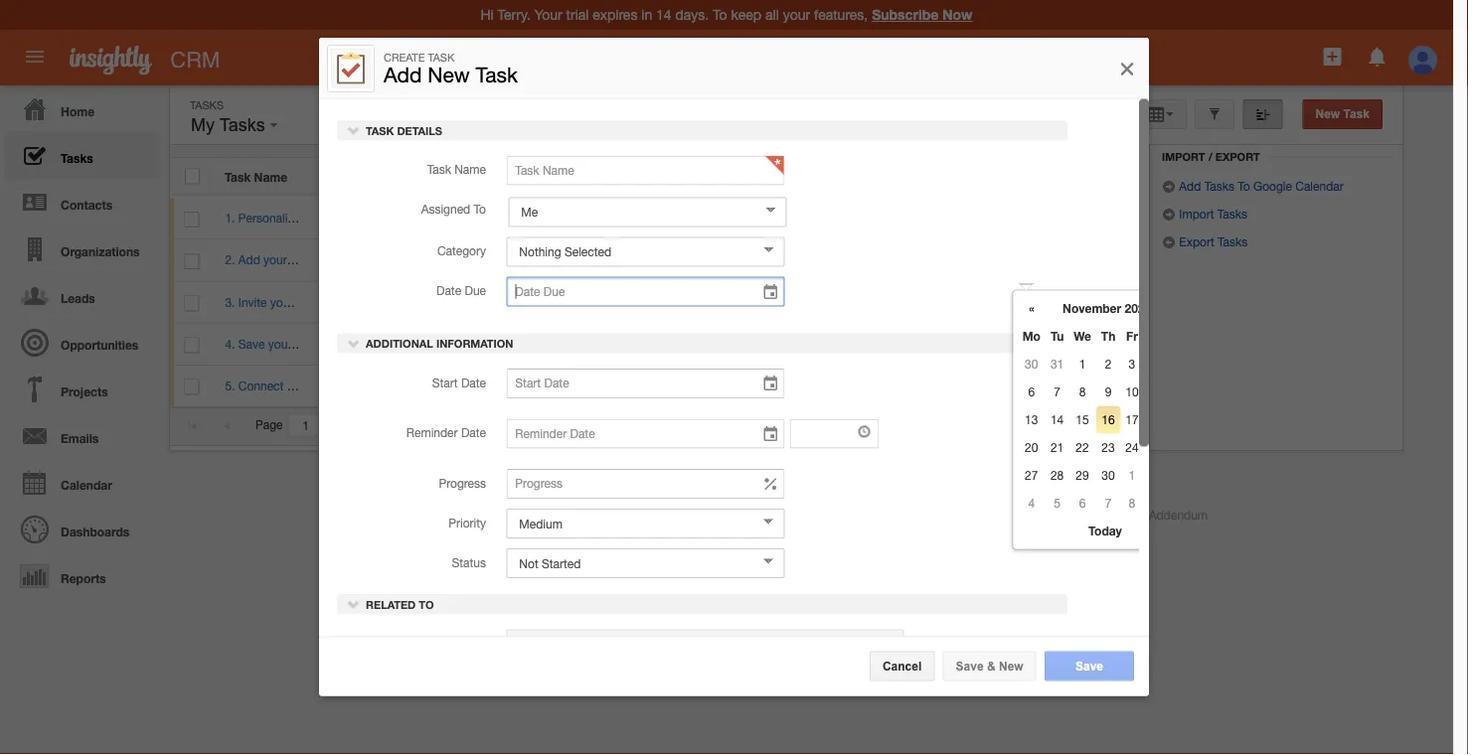 Task type: locate. For each thing, give the bounding box(es) containing it.
0 horizontal spatial 1
[[1051, 418, 1058, 432]]

0 horizontal spatial app
[[628, 508, 650, 522]]

2 date field image from the top
[[762, 374, 780, 394]]

4. save your emails
[[225, 337, 329, 351]]

row group
[[170, 198, 1149, 408]]

add left opportunity
[[519, 636, 543, 650]]

6 down 29
[[1080, 496, 1086, 510]]

date
[[587, 170, 614, 184], [436, 283, 461, 297], [461, 375, 486, 389], [461, 425, 486, 439]]

import up export tasks link
[[1180, 207, 1215, 221]]

1 horizontal spatial new
[[999, 660, 1024, 673]]

user
[[554, 170, 581, 184]]

subscribe now
[[872, 6, 973, 23]]

task name up personalize
[[225, 170, 287, 184]]

following image up the mo tu we th
[[1065, 294, 1084, 313]]

home link
[[5, 86, 159, 132]]

create
[[384, 51, 425, 64]]

3 date field image from the top
[[762, 424, 780, 444]]

-
[[1061, 418, 1066, 432]]

your up 3. invite your team at the top of the page
[[264, 253, 287, 267]]

create task add new task
[[384, 51, 518, 87]]

1 chevron down image from the top
[[347, 123, 361, 137]]

1 row from the top
[[170, 158, 1148, 195]]

0% complete image up apps
[[332, 342, 451, 346]]

new right &
[[999, 660, 1024, 673]]

customers
[[290, 253, 347, 267]]

save inside save button
[[1076, 660, 1104, 673]]

2 app from the left
[[814, 508, 836, 522]]

tasks
[[190, 98, 224, 111], [219, 115, 265, 135], [61, 151, 93, 165], [1205, 179, 1235, 193], [1218, 207, 1248, 221], [1218, 235, 1248, 249]]

new right show sidebar image
[[1316, 107, 1341, 121]]

1 horizontal spatial 1
[[1080, 357, 1086, 371]]

your left team
[[270, 295, 294, 309]]

3 0% complete image from the top
[[332, 342, 451, 346]]

we
[[1074, 329, 1092, 343]]

priority
[[449, 515, 486, 529]]

row containing 3. invite your team
[[170, 282, 1149, 324]]

None checkbox
[[184, 338, 199, 353]]

1 following image from the top
[[1065, 210, 1084, 229]]

november 2023
[[1063, 301, 1152, 315]]

0 horizontal spatial new
[[428, 63, 470, 87]]

recycle bin
[[1182, 127, 1256, 140]]

2 horizontal spatial save
[[1076, 660, 1104, 673]]

terry turtle
[[481, 211, 540, 225], [722, 211, 781, 225], [481, 253, 540, 267], [722, 253, 781, 267], [481, 295, 540, 309], [722, 295, 781, 309], [481, 337, 540, 351], [722, 337, 781, 351], [481, 379, 540, 393], [722, 379, 781, 393]]

0 vertical spatial calendar
[[1296, 179, 1344, 193]]

your for account
[[303, 211, 327, 225]]

1 vertical spatial 8
[[1129, 496, 1136, 510]]

6 up 13 on the right bottom of page
[[1029, 385, 1035, 399]]

row
[[170, 158, 1148, 195], [170, 198, 1149, 240], [170, 240, 1149, 282], [170, 282, 1149, 324], [170, 324, 1149, 366], [170, 366, 1149, 408]]

terry turtle link
[[481, 211, 540, 225], [722, 211, 781, 225], [481, 253, 540, 267], [722, 253, 781, 267], [481, 295, 540, 309], [722, 295, 781, 309], [481, 337, 540, 351], [722, 337, 781, 351], [481, 379, 540, 393], [722, 379, 781, 393]]

7 down 31
[[1054, 385, 1061, 399]]

1 vertical spatial export
[[1180, 235, 1215, 249]]

date right start
[[461, 375, 486, 389]]

0% complete image for 4. save your emails
[[332, 342, 451, 346]]

date down the category
[[436, 283, 461, 297]]

export down the "bin"
[[1216, 150, 1260, 163]]

related down status
[[430, 636, 471, 650]]

0 vertical spatial related to
[[363, 598, 434, 611]]

your left emails
[[268, 337, 292, 351]]

to down percent complete indicator responsible user date due
[[474, 202, 486, 216]]

16
[[1102, 413, 1115, 427]]

google
[[1254, 179, 1293, 193]]

2 following image from the top
[[1065, 336, 1084, 355]]

new right the create
[[428, 63, 470, 87]]

None text field
[[790, 418, 879, 448]]

30 left 31
[[1025, 357, 1039, 371]]

tasks right my
[[219, 115, 265, 135]]

5 row from the top
[[170, 324, 1149, 366]]

1 vertical spatial following image
[[1065, 336, 1084, 355]]

0 horizontal spatial due
[[465, 283, 486, 297]]

and
[[352, 379, 372, 393]]

leads
[[61, 291, 95, 305]]

0 vertical spatial export
[[1216, 150, 1260, 163]]

1 0% complete image from the top
[[332, 216, 451, 220]]

api link
[[528, 508, 546, 522]]

24
[[1126, 441, 1139, 455]]

/
[[1209, 150, 1213, 163]]

0 vertical spatial import
[[1162, 150, 1206, 163]]

percent complete indicator responsible user date due
[[331, 170, 640, 184]]

8 left addendum
[[1129, 496, 1136, 510]]

2 horizontal spatial 1
[[1129, 469, 1136, 482]]

subscribe
[[872, 6, 939, 23]]

1 horizontal spatial app
[[814, 508, 836, 522]]

5 right 4
[[1054, 496, 1061, 510]]

5 right -
[[1069, 418, 1076, 432]]

save left &
[[956, 660, 984, 673]]

related to
[[363, 598, 434, 611], [430, 636, 486, 650]]

5 right the 'of'
[[1093, 418, 1099, 432]]

details
[[397, 124, 442, 137]]

export tasks link
[[1162, 235, 1248, 249]]

due right user at the left top of page
[[617, 170, 640, 184]]

2 horizontal spatial 5
[[1093, 418, 1099, 432]]

1 down 24
[[1129, 469, 1136, 482]]

reminder date
[[406, 425, 486, 439]]

4 row from the top
[[170, 282, 1149, 324]]

save for save & new
[[956, 660, 984, 673]]

name up the assigned to
[[455, 162, 486, 176]]

2 chevron down image from the top
[[347, 597, 361, 611]]

add related opportunity or project
[[519, 636, 722, 650]]

1 horizontal spatial calendar
[[1296, 179, 1344, 193]]

0 horizontal spatial 7
[[1054, 385, 1061, 399]]

due down the category
[[465, 283, 486, 297]]

1 horizontal spatial export
[[1216, 150, 1260, 163]]

0% complete image up additional
[[332, 300, 451, 304]]

0 vertical spatial 7
[[1054, 385, 1061, 399]]

0 horizontal spatial 30
[[1025, 357, 1039, 371]]

related to down status
[[430, 636, 486, 650]]

tasks up contacts link
[[61, 151, 93, 165]]

2 row from the top
[[170, 198, 1149, 240]]

save right &
[[1076, 660, 1104, 673]]

1 horizontal spatial 5
[[1069, 418, 1076, 432]]

add new task dialog
[[319, 38, 1198, 755]]

navigation containing home
[[0, 86, 159, 600]]

date field image for start date
[[762, 374, 780, 394]]

1 vertical spatial due
[[465, 283, 486, 297]]

31
[[1051, 357, 1064, 371]]

calendar right google
[[1296, 179, 1344, 193]]

1 app from the left
[[628, 508, 650, 522]]

your for customers
[[264, 253, 287, 267]]

0 horizontal spatial 8
[[1080, 385, 1086, 399]]

0 vertical spatial 30
[[1025, 357, 1039, 371]]

1 vertical spatial 7
[[1105, 496, 1112, 510]]

None checkbox
[[185, 168, 200, 184], [184, 212, 199, 228], [184, 254, 199, 270], [184, 296, 199, 312], [184, 380, 199, 395], [185, 168, 200, 184], [184, 212, 199, 228], [184, 254, 199, 270], [184, 296, 199, 312], [184, 380, 199, 395]]

8 left 9 on the right bottom of the page
[[1080, 385, 1086, 399]]

add up task details
[[384, 63, 422, 87]]

1 horizontal spatial 8
[[1129, 496, 1136, 510]]

3 row from the top
[[170, 240, 1149, 282]]

app for iphone app
[[814, 508, 836, 522]]

chevron down image for related to
[[347, 597, 361, 611]]

21
[[1051, 441, 1064, 455]]

0 vertical spatial 6
[[1029, 385, 1035, 399]]

0 horizontal spatial save
[[238, 337, 265, 351]]

date field image for date due
[[762, 282, 780, 302]]

1 right 31
[[1080, 357, 1086, 371]]

1 following image from the top
[[1065, 252, 1084, 271]]

2 vertical spatial following image
[[1065, 378, 1084, 397]]

to down status
[[474, 636, 486, 650]]

29
[[1076, 469, 1089, 482]]

row containing 5. connect to your files and apps
[[170, 366, 1149, 408]]

1 horizontal spatial task name
[[427, 162, 486, 176]]

related to down the customer
[[363, 598, 434, 611]]

1 vertical spatial calendar
[[61, 478, 112, 492]]

1 vertical spatial date field image
[[762, 374, 780, 394]]

name up personalize
[[254, 170, 287, 184]]

0 horizontal spatial 5
[[1054, 496, 1061, 510]]

4
[[1029, 496, 1035, 510]]

terry
[[481, 211, 507, 225], [722, 211, 748, 225], [481, 253, 507, 267], [722, 253, 748, 267], [481, 295, 507, 309], [722, 295, 748, 309], [481, 337, 507, 351], [722, 337, 748, 351], [481, 379, 507, 393], [722, 379, 748, 393]]

name
[[455, 162, 486, 176], [254, 170, 287, 184]]

1 vertical spatial import
[[1180, 207, 1215, 221]]

0% complete image down additional
[[332, 384, 451, 388]]

2 horizontal spatial new
[[1316, 107, 1341, 121]]

1
[[1080, 357, 1086, 371], [1051, 418, 1058, 432], [1129, 469, 1136, 482]]

chevron down image
[[347, 336, 361, 350]]

save right '4.'
[[238, 337, 265, 351]]

4. save your emails link
[[225, 337, 339, 351]]

import for import / export
[[1162, 150, 1206, 163]]

0 horizontal spatial task name
[[225, 170, 287, 184]]

app right the iphone
[[814, 508, 836, 522]]

0 vertical spatial following image
[[1065, 210, 1084, 229]]

2 vertical spatial 1
[[1129, 469, 1136, 482]]

navigation
[[0, 86, 159, 600]]

app down progress text field
[[628, 508, 650, 522]]

save inside save & new button
[[956, 660, 984, 673]]

new task
[[1316, 107, 1370, 121]]

following image
[[1065, 252, 1084, 271], [1065, 336, 1084, 355], [1065, 378, 1084, 397]]

0% complete image for 3. invite your team
[[332, 300, 451, 304]]

1 vertical spatial chevron down image
[[347, 597, 361, 611]]

row containing 2. add your customers
[[170, 240, 1149, 282]]

import for import tasks
[[1180, 207, 1215, 221]]

0 vertical spatial chevron down image
[[347, 123, 361, 137]]

1 horizontal spatial 7
[[1105, 496, 1112, 510]]

1 vertical spatial new
[[1316, 107, 1341, 121]]

tasks up 'import tasks'
[[1205, 179, 1235, 193]]

show sidebar image
[[1256, 107, 1270, 121]]

1 vertical spatial 6
[[1080, 496, 1086, 510]]

notifications image
[[1366, 45, 1390, 69]]

0 horizontal spatial calendar
[[61, 478, 112, 492]]

blog
[[483, 508, 508, 522]]

0% complete image down complete
[[332, 216, 451, 220]]

related left opportunity
[[546, 636, 589, 650]]

following image up november
[[1065, 252, 1084, 271]]

1 vertical spatial following image
[[1065, 294, 1084, 313]]

add inside create task add new task
[[384, 63, 422, 87]]

2 vertical spatial new
[[999, 660, 1024, 673]]

following image right tu
[[1065, 336, 1084, 355]]

cell
[[573, 198, 707, 240], [814, 198, 921, 240], [921, 198, 956, 240], [956, 198, 990, 240], [990, 198, 1050, 240], [1100, 198, 1149, 240], [573, 240, 707, 282], [814, 240, 921, 282], [921, 240, 956, 282], [956, 240, 990, 282], [990, 240, 1050, 282], [1100, 240, 1149, 282], [573, 282, 707, 324], [814, 282, 921, 324], [921, 282, 956, 324], [956, 282, 990, 324], [990, 282, 1050, 324], [573, 324, 707, 366], [921, 324, 956, 366], [956, 324, 990, 366], [990, 324, 1050, 366], [573, 366, 707, 408], [814, 366, 921, 408], [921, 366, 956, 408], [956, 366, 990, 408], [990, 366, 1050, 408]]

0 vertical spatial 8
[[1080, 385, 1086, 399]]

1 column header from the left
[[920, 158, 955, 195]]

or
[[664, 636, 678, 650]]

th
[[1102, 329, 1116, 343]]

following image
[[1065, 210, 1084, 229], [1065, 294, 1084, 313]]

new inside create task add new task
[[428, 63, 470, 87]]

leads link
[[5, 272, 159, 319]]

your for emails
[[268, 337, 292, 351]]

0 horizontal spatial related
[[366, 598, 416, 611]]

dashboards
[[61, 525, 129, 539]]

export
[[1216, 150, 1260, 163], [1180, 235, 1215, 249]]

fr
[[1127, 329, 1138, 343]]

1 vertical spatial 30
[[1102, 469, 1115, 482]]

6 row from the top
[[170, 366, 1149, 408]]

5 inside add new task dialog
[[1054, 496, 1061, 510]]

contacts
[[61, 198, 112, 212]]

0 vertical spatial date field image
[[762, 282, 780, 302]]

2 column header from the left
[[955, 158, 989, 195]]

Search this list... text field
[[788, 99, 1012, 129]]

related down the customer
[[366, 598, 416, 611]]

additional
[[366, 337, 433, 350]]

progress
[[439, 476, 486, 489]]

following image up november
[[1065, 210, 1084, 229]]

owner
[[751, 170, 788, 184]]

23
[[1102, 441, 1115, 455]]

28
[[1051, 469, 1064, 482]]

export down import tasks link
[[1180, 235, 1215, 249]]

following image up 15
[[1065, 378, 1084, 397]]

4 0% complete image from the top
[[332, 384, 451, 388]]

recycle bin link
[[1162, 126, 1266, 142]]

status
[[452, 555, 486, 569]]

invite
[[238, 295, 267, 309]]

android
[[583, 508, 625, 522]]

7 up the today
[[1105, 496, 1112, 510]]

Date Due text field
[[506, 277, 785, 306]]

task
[[428, 51, 455, 64], [476, 63, 518, 87], [1344, 107, 1370, 121], [366, 124, 394, 137], [427, 162, 451, 176], [225, 170, 251, 184], [721, 170, 747, 184]]

0 vertical spatial new
[[428, 63, 470, 87]]

0 vertical spatial following image
[[1065, 252, 1084, 271]]

display: grid image
[[1147, 107, 1166, 121]]

following image for 3. invite your team
[[1065, 294, 1084, 313]]

apps
[[376, 379, 402, 393]]

1 date field image from the top
[[762, 282, 780, 302]]

0% complete image
[[332, 216, 451, 220], [332, 300, 451, 304], [332, 342, 451, 346], [332, 384, 451, 388]]

1 left -
[[1051, 418, 1058, 432]]

iphone
[[774, 508, 810, 522]]

1 horizontal spatial save
[[956, 660, 984, 673]]

2 following image from the top
[[1065, 294, 1084, 313]]

0 vertical spatial due
[[617, 170, 640, 184]]

2 0% complete image from the top
[[332, 300, 451, 304]]

1 horizontal spatial name
[[455, 162, 486, 176]]

project
[[681, 636, 722, 650]]

1 vertical spatial related to
[[430, 636, 486, 650]]

press ctrl + space to group column header
[[989, 158, 1049, 195], [1049, 158, 1099, 195]]

column header
[[920, 158, 955, 195], [955, 158, 989, 195]]

contacts link
[[5, 179, 159, 226]]

tasks inside tasks link
[[61, 151, 93, 165]]

chevron down image
[[347, 123, 361, 137], [347, 597, 361, 611]]

save
[[238, 337, 265, 351], [956, 660, 984, 673], [1076, 660, 1104, 673]]

1 - 5 of 5 items
[[1051, 418, 1132, 432]]

calendar up dashboards link
[[61, 478, 112, 492]]

date due
[[436, 283, 486, 297]]

30 right 29
[[1102, 469, 1115, 482]]

indicator
[[437, 170, 488, 184]]

organizations
[[61, 245, 140, 259]]

save button
[[1045, 652, 1135, 682]]

0% complete image for 5. connect to your files and apps
[[332, 384, 451, 388]]

2 vertical spatial date field image
[[762, 424, 780, 444]]

3 following image from the top
[[1065, 378, 1084, 397]]

your left account
[[303, 211, 327, 225]]

import left /
[[1162, 150, 1206, 163]]

date field image
[[762, 282, 780, 302], [762, 374, 780, 394], [762, 424, 780, 444]]

task name up the assigned to
[[427, 162, 486, 176]]

not started
[[829, 337, 891, 351]]



Task type: vqa. For each thing, say whether or not it's contained in the screenshot.


Task type: describe. For each thing, give the bounding box(es) containing it.
team
[[297, 295, 324, 309]]

5. connect to your files and apps
[[225, 379, 402, 393]]

recycle
[[1182, 127, 1234, 140]]

home
[[61, 104, 95, 118]]

0 horizontal spatial export
[[1180, 235, 1215, 249]]

date right reminder at the left of page
[[461, 425, 486, 439]]

processing
[[1087, 508, 1146, 522]]

Task Name text field
[[506, 155, 785, 185]]

date right user at the left top of page
[[587, 170, 614, 184]]

mo tu we th
[[1023, 329, 1116, 343]]

5. connect to your files and apps link
[[225, 379, 412, 393]]

5.
[[225, 379, 235, 393]]

«
[[1029, 301, 1035, 315]]

projects link
[[5, 366, 159, 413]]

task details
[[363, 124, 442, 137]]

1 press ctrl + space to group column header from the left
[[989, 158, 1049, 195]]

0 vertical spatial 1
[[1080, 357, 1086, 371]]

0 horizontal spatial 6
[[1029, 385, 1035, 399]]

opportunities link
[[5, 319, 159, 366]]

emails
[[61, 432, 99, 445]]

2. add your customers link
[[225, 253, 356, 267]]

1 horizontal spatial related
[[430, 636, 471, 650]]

items
[[1103, 418, 1132, 432]]

&
[[987, 660, 996, 673]]

reminder
[[406, 425, 458, 439]]

export tasks
[[1176, 235, 1248, 249]]

2023
[[1125, 301, 1152, 315]]

tasks down 'import tasks'
[[1218, 235, 1248, 249]]

20
[[1025, 441, 1039, 455]]

calendar link
[[5, 459, 159, 506]]

category
[[437, 244, 486, 258]]

tu
[[1051, 329, 1064, 343]]

blog link
[[483, 508, 508, 522]]

responsible
[[481, 170, 551, 184]]

1. personalize your account
[[225, 211, 373, 225]]

15
[[1076, 413, 1089, 427]]

save for save button
[[1076, 660, 1104, 673]]

policy
[[1006, 508, 1039, 522]]

following image for 5. connect to your files and apps
[[1065, 378, 1084, 397]]

time field image
[[858, 424, 872, 438]]

Search all data.... text field
[[561, 42, 953, 77]]

2 press ctrl + space to group column header from the left
[[1049, 158, 1099, 195]]

cancel
[[883, 660, 922, 673]]

to
[[287, 379, 298, 393]]

status press ctrl + space to group column header
[[813, 158, 920, 195]]

complete
[[379, 170, 434, 184]]

9
[[1105, 385, 1112, 399]]

customer support
[[365, 508, 464, 522]]

files
[[328, 379, 349, 393]]

add right 2.
[[238, 253, 260, 267]]

due inside add new task dialog
[[465, 283, 486, 297]]

crm
[[170, 47, 220, 72]]

0 horizontal spatial name
[[254, 170, 287, 184]]

1. personalize your account link
[[225, 211, 383, 225]]

2 horizontal spatial related
[[546, 636, 589, 650]]

your right the to
[[301, 379, 324, 393]]

14
[[1051, 413, 1064, 427]]

customer support link
[[365, 508, 464, 522]]

4.
[[225, 337, 235, 351]]

privacy policy link
[[964, 508, 1039, 522]]

add tasks to google calendar
[[1176, 179, 1344, 193]]

add up import tasks link
[[1180, 179, 1202, 193]]

1 horizontal spatial 30
[[1102, 469, 1115, 482]]

your for team
[[270, 295, 294, 309]]

calendar inside navigation
[[61, 478, 112, 492]]

support
[[421, 508, 464, 522]]

data processing addendum link
[[1059, 508, 1208, 522]]

percent field image
[[762, 475, 780, 494]]

data
[[1059, 508, 1084, 522]]

Start Date text field
[[506, 368, 785, 398]]

save & new
[[956, 660, 1024, 673]]

not started cell
[[814, 324, 921, 366]]

following image for 2. add your customers
[[1065, 252, 1084, 271]]

chevron down image for task details
[[347, 123, 361, 137]]

organizations link
[[5, 226, 159, 272]]

page
[[256, 418, 283, 432]]

percent
[[331, 170, 376, 184]]

data processing addendum
[[1059, 508, 1208, 522]]

tasks down 'add tasks to google calendar' link
[[1218, 207, 1248, 221]]

2
[[1105, 357, 1112, 371]]

27
[[1025, 469, 1039, 482]]

close image
[[1118, 57, 1138, 80]]

row containing task name
[[170, 158, 1148, 195]]

reports
[[61, 572, 106, 586]]

my tasks button
[[186, 110, 283, 140]]

row group containing 1. personalize your account
[[170, 198, 1149, 408]]

assigned
[[421, 202, 471, 216]]

tasks up my
[[190, 98, 224, 111]]

start date
[[432, 375, 486, 389]]

row containing 1. personalize your account
[[170, 198, 1149, 240]]

2.
[[225, 253, 235, 267]]

name inside add new task dialog
[[455, 162, 486, 176]]

customer
[[365, 508, 417, 522]]

Progress text field
[[506, 469, 785, 498]]

1 horizontal spatial due
[[617, 170, 640, 184]]

0% complete image for 1. personalize your account
[[332, 216, 451, 220]]

3.
[[225, 295, 235, 309]]

dashboards link
[[5, 506, 159, 553]]

1 horizontal spatial 6
[[1080, 496, 1086, 510]]

new inside button
[[999, 660, 1024, 673]]

import tasks link
[[1162, 207, 1248, 221]]

task owner
[[721, 170, 788, 184]]

add tasks to google calendar link
[[1162, 179, 1344, 193]]

task name inside add new task dialog
[[427, 162, 486, 176]]

to down customer support at the bottom of page
[[419, 598, 434, 611]]

started
[[852, 337, 891, 351]]

app for android app
[[628, 508, 650, 522]]

to left google
[[1238, 179, 1251, 193]]

connect
[[238, 379, 284, 393]]

save inside row group
[[238, 337, 265, 351]]

following image for 1. personalize your account
[[1065, 210, 1084, 229]]

row containing 4. save your emails
[[170, 324, 1149, 366]]

projects
[[61, 385, 108, 399]]

addendum
[[1149, 508, 1208, 522]]

api
[[528, 508, 546, 522]]

android app link
[[566, 508, 650, 522]]

add related opportunity or project link
[[506, 629, 904, 655]]

android app
[[583, 508, 650, 522]]

opportunity
[[592, 636, 661, 650]]

bin
[[1237, 127, 1256, 140]]

of
[[1079, 418, 1089, 432]]

1 vertical spatial 1
[[1051, 418, 1058, 432]]

22
[[1076, 441, 1089, 455]]

following image for 4. save your emails
[[1065, 336, 1084, 355]]

Reminder Date text field
[[506, 418, 785, 448]]



